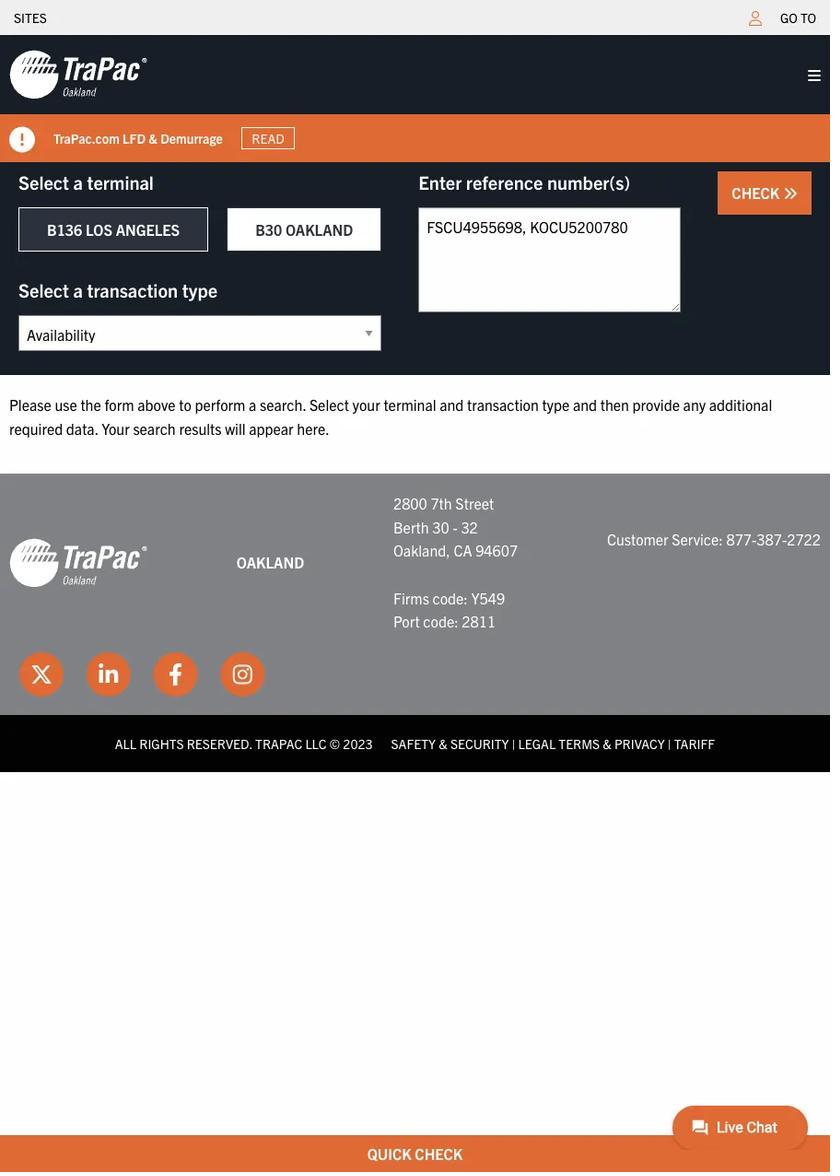 Task type: describe. For each thing, give the bounding box(es) containing it.
1 horizontal spatial &
[[439, 735, 448, 752]]

use
[[55, 395, 77, 414]]

check inside button
[[732, 183, 783, 202]]

llc
[[305, 735, 327, 752]]

all rights reserved. trapac llc © 2023
[[115, 735, 373, 752]]

©
[[330, 735, 340, 752]]

sites
[[14, 9, 47, 26]]

select for select a terminal
[[18, 170, 69, 194]]

then
[[601, 395, 629, 414]]

30
[[433, 518, 449, 536]]

b136
[[47, 220, 82, 239]]

oakland,
[[393, 541, 450, 560]]

0 vertical spatial oakland
[[286, 220, 353, 239]]

2811
[[462, 612, 496, 630]]

a for terminal
[[73, 170, 83, 194]]

y549
[[471, 588, 505, 607]]

port
[[393, 612, 420, 630]]

1 | from the left
[[512, 735, 515, 752]]

all
[[115, 735, 136, 752]]

877-
[[727, 529, 757, 548]]

transaction inside please use the form above to perform a search. select your terminal and transaction type and then provide any additional required data. your search results will appear here.
[[467, 395, 539, 414]]

lfd
[[123, 130, 146, 146]]

banner containing trapac.com lfd & demurrage
[[0, 35, 830, 162]]

firms code:  y549 port code:  2811
[[393, 588, 505, 630]]

the
[[81, 395, 101, 414]]

here.
[[297, 419, 330, 437]]

angeles
[[116, 220, 180, 239]]

go
[[781, 9, 798, 26]]

-
[[453, 518, 458, 536]]

please
[[9, 395, 51, 414]]

0 horizontal spatial &
[[149, 130, 158, 146]]

7th
[[431, 494, 452, 513]]

quick check
[[367, 1145, 463, 1163]]

2 | from the left
[[668, 735, 671, 752]]

type inside please use the form above to perform a search. select your terminal and transaction type and then provide any additional required data. your search results will appear here.
[[542, 395, 570, 414]]

387-
[[757, 529, 787, 548]]

solid image inside check button
[[783, 186, 798, 201]]

legal terms & privacy link
[[518, 735, 665, 752]]

a inside please use the form above to perform a search. select your terminal and transaction type and then provide any additional required data. your search results will appear here.
[[249, 395, 257, 414]]

enter
[[419, 170, 462, 194]]

2 and from the left
[[573, 395, 597, 414]]

berth
[[393, 518, 429, 536]]

number(s)
[[547, 170, 630, 194]]

above
[[138, 395, 176, 414]]

select inside please use the form above to perform a search. select your terminal and transaction type and then provide any additional required data. your search results will appear here.
[[310, 395, 349, 414]]

0 vertical spatial terminal
[[87, 170, 154, 194]]

2800 7th street berth 30 - 32 oakland, ca 94607
[[393, 494, 518, 560]]

legal
[[518, 735, 556, 752]]

select a transaction type
[[18, 278, 218, 301]]

quick
[[367, 1145, 412, 1163]]

trapac.com lfd & demurrage
[[53, 130, 223, 146]]

94607
[[476, 541, 518, 560]]

privacy
[[615, 735, 665, 752]]

perform
[[195, 395, 245, 414]]

safety
[[391, 735, 436, 752]]

b30
[[255, 220, 282, 239]]

reference
[[466, 170, 543, 194]]

Enter reference number(s) text field
[[419, 207, 681, 312]]

tariff
[[674, 735, 715, 752]]

rights
[[139, 735, 184, 752]]



Task type: locate. For each thing, give the bounding box(es) containing it.
trapac.com
[[53, 130, 120, 146]]

1 vertical spatial transaction
[[467, 395, 539, 414]]

2800
[[393, 494, 427, 513]]

light image
[[749, 11, 762, 26]]

&
[[149, 130, 158, 146], [439, 735, 448, 752], [603, 735, 612, 752]]

1 vertical spatial oakland
[[237, 553, 304, 571]]

| left legal
[[512, 735, 515, 752]]

appear
[[249, 419, 294, 437]]

code: right port
[[423, 612, 459, 630]]

terminal down the 'lfd'
[[87, 170, 154, 194]]

will
[[225, 419, 246, 437]]

your
[[102, 419, 130, 437]]

results
[[179, 419, 222, 437]]

2023
[[343, 735, 373, 752]]

2 vertical spatial a
[[249, 395, 257, 414]]

1 vertical spatial type
[[542, 395, 570, 414]]

1 vertical spatial select
[[18, 278, 69, 301]]

los
[[86, 220, 112, 239]]

check button
[[718, 171, 812, 215]]

please use the form above to perform a search. select your terminal and transaction type and then provide any additional required data. your search results will appear here.
[[9, 395, 772, 437]]

footer containing 2800 7th street
[[0, 474, 830, 772]]

and left the then
[[573, 395, 597, 414]]

and right your
[[440, 395, 464, 414]]

search.
[[260, 395, 306, 414]]

and
[[440, 395, 464, 414], [573, 395, 597, 414]]

a down trapac.com
[[73, 170, 83, 194]]

0 vertical spatial solid image
[[808, 68, 821, 83]]

select for select a transaction type
[[18, 278, 69, 301]]

provide
[[633, 395, 680, 414]]

0 vertical spatial a
[[73, 170, 83, 194]]

0 horizontal spatial transaction
[[87, 278, 178, 301]]

|
[[512, 735, 515, 752], [668, 735, 671, 752]]

1 oakland image from the top
[[9, 49, 147, 100]]

0 vertical spatial select
[[18, 170, 69, 194]]

customer service: 877-387-2722
[[607, 529, 821, 548]]

search
[[133, 419, 176, 437]]

0 horizontal spatial terminal
[[87, 170, 154, 194]]

1 vertical spatial oakland image
[[9, 537, 147, 589]]

oakland
[[286, 220, 353, 239], [237, 553, 304, 571]]

safety & security | legal terms & privacy | tariff
[[391, 735, 715, 752]]

check
[[732, 183, 783, 202], [415, 1145, 463, 1163]]

solid image
[[808, 68, 821, 83], [783, 186, 798, 201]]

service:
[[672, 529, 723, 548]]

banner
[[0, 35, 830, 162]]

0 horizontal spatial and
[[440, 395, 464, 414]]

select
[[18, 170, 69, 194], [18, 278, 69, 301], [310, 395, 349, 414]]

1 horizontal spatial transaction
[[467, 395, 539, 414]]

| left tariff "link"
[[668, 735, 671, 752]]

enter reference number(s)
[[419, 170, 630, 194]]

1 vertical spatial check
[[415, 1145, 463, 1163]]

2 vertical spatial select
[[310, 395, 349, 414]]

required
[[9, 419, 63, 437]]

b136 los angeles
[[47, 220, 180, 239]]

0 horizontal spatial |
[[512, 735, 515, 752]]

1 vertical spatial code:
[[423, 612, 459, 630]]

1 and from the left
[[440, 395, 464, 414]]

customer
[[607, 529, 669, 548]]

b30 oakland
[[255, 220, 353, 239]]

street
[[456, 494, 494, 513]]

0 horizontal spatial check
[[415, 1145, 463, 1163]]

terminal right your
[[384, 395, 436, 414]]

0 horizontal spatial type
[[182, 278, 218, 301]]

oakland inside footer
[[237, 553, 304, 571]]

read link
[[241, 127, 295, 149]]

additional
[[709, 395, 772, 414]]

footer
[[0, 474, 830, 772]]

& right safety
[[439, 735, 448, 752]]

any
[[683, 395, 706, 414]]

oakland image
[[9, 49, 147, 100], [9, 537, 147, 589]]

data.
[[66, 419, 98, 437]]

security
[[451, 735, 509, 752]]

select down solid icon
[[18, 170, 69, 194]]

select a terminal
[[18, 170, 154, 194]]

0 vertical spatial oakland image
[[9, 49, 147, 100]]

reserved.
[[187, 735, 252, 752]]

solid image inside banner
[[808, 68, 821, 83]]

a for transaction
[[73, 278, 83, 301]]

quick check link
[[0, 1135, 830, 1172]]

form
[[105, 395, 134, 414]]

0 vertical spatial code:
[[433, 588, 468, 607]]

ca
[[454, 541, 472, 560]]

go to
[[781, 9, 816, 26]]

a down b136
[[73, 278, 83, 301]]

a
[[73, 170, 83, 194], [73, 278, 83, 301], [249, 395, 257, 414]]

2722
[[787, 529, 821, 548]]

& right the terms
[[603, 735, 612, 752]]

& right the 'lfd'
[[149, 130, 158, 146]]

tariff link
[[674, 735, 715, 752]]

to
[[179, 395, 191, 414]]

1 horizontal spatial type
[[542, 395, 570, 414]]

code: up 2811
[[433, 588, 468, 607]]

32
[[461, 518, 478, 536]]

1 vertical spatial a
[[73, 278, 83, 301]]

terms
[[559, 735, 600, 752]]

solid image
[[9, 127, 35, 153]]

demurrage
[[161, 130, 223, 146]]

select down b136
[[18, 278, 69, 301]]

0 horizontal spatial solid image
[[783, 186, 798, 201]]

1 horizontal spatial terminal
[[384, 395, 436, 414]]

terminal inside please use the form above to perform a search. select your terminal and transaction type and then provide any additional required data. your search results will appear here.
[[384, 395, 436, 414]]

safety & security link
[[391, 735, 509, 752]]

firms
[[393, 588, 429, 607]]

1 horizontal spatial and
[[573, 395, 597, 414]]

a up the appear at the left
[[249, 395, 257, 414]]

1 horizontal spatial solid image
[[808, 68, 821, 83]]

0 vertical spatial type
[[182, 278, 218, 301]]

select up the here.
[[310, 395, 349, 414]]

type
[[182, 278, 218, 301], [542, 395, 570, 414]]

1 horizontal spatial |
[[668, 735, 671, 752]]

1 vertical spatial terminal
[[384, 395, 436, 414]]

2 horizontal spatial &
[[603, 735, 612, 752]]

code:
[[433, 588, 468, 607], [423, 612, 459, 630]]

0 vertical spatial check
[[732, 183, 783, 202]]

terminal
[[87, 170, 154, 194], [384, 395, 436, 414]]

2 oakland image from the top
[[9, 537, 147, 589]]

1 horizontal spatial check
[[732, 183, 783, 202]]

0 vertical spatial transaction
[[87, 278, 178, 301]]

read
[[252, 130, 284, 147]]

your
[[353, 395, 380, 414]]

1 vertical spatial solid image
[[783, 186, 798, 201]]

trapac
[[255, 735, 302, 752]]

to
[[801, 9, 816, 26]]

transaction
[[87, 278, 178, 301], [467, 395, 539, 414]]



Task type: vqa. For each thing, say whether or not it's contained in the screenshot.
menu bar containing Cargo Owners
no



